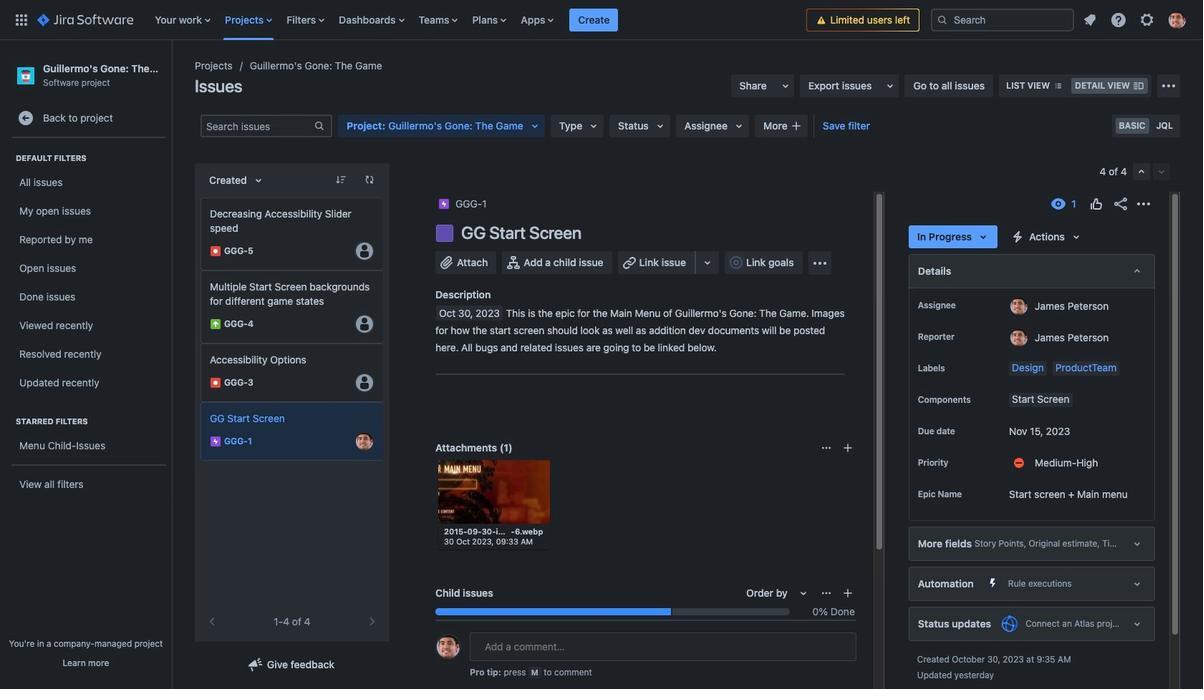 Task type: vqa. For each thing, say whether or not it's contained in the screenshot.
set
no



Task type: describe. For each thing, give the bounding box(es) containing it.
epic image
[[210, 436, 221, 448]]

heading for the default filters group
[[11, 153, 166, 164]]

add app image
[[811, 255, 829, 272]]

epic image
[[438, 198, 450, 210]]

due date pin to top. only you can see pinned fields. image
[[958, 426, 970, 438]]

heading for starred filters group
[[11, 416, 166, 428]]

starred filters group
[[7, 402, 168, 465]]

settings image
[[1139, 11, 1156, 28]]

order by image
[[250, 172, 267, 189]]

2 bug image from the top
[[210, 378, 221, 389]]

actions image
[[1135, 196, 1153, 213]]

epic element
[[201, 403, 384, 461]]

create child image
[[842, 588, 854, 600]]

link goals image
[[728, 254, 745, 272]]

addicon image
[[791, 120, 802, 132]]

2 bug element from the top
[[201, 344, 384, 403]]

more information about this user image for reporter pin to top. only you can see pinned fields. icon
[[1011, 330, 1028, 347]]

more information about this user image for assignee pin to top. only you can see pinned fields. 'icon'
[[1011, 298, 1028, 315]]

labels pin to top. only you can see pinned fields. image
[[948, 363, 960, 375]]

default filters group
[[7, 138, 168, 402]]

vote options: no one has voted for this issue yet. image
[[1088, 196, 1105, 213]]

improvement image
[[210, 319, 221, 330]]



Task type: locate. For each thing, give the bounding box(es) containing it.
issues list box
[[201, 198, 384, 461]]

Add a comment… field
[[470, 633, 857, 662]]

more information about this user image
[[1011, 298, 1028, 315], [1011, 330, 1028, 347]]

1 more information about this user image from the top
[[1011, 298, 1028, 315]]

bug image
[[210, 246, 221, 257], [210, 378, 221, 389]]

appswitcher icon image
[[13, 11, 30, 28]]

bug element
[[201, 198, 384, 271], [201, 344, 384, 403]]

jira software image
[[37, 11, 133, 28], [37, 11, 133, 28]]

1 horizontal spatial list
[[1077, 7, 1195, 33]]

primary element
[[9, 0, 807, 40]]

more information about this user image down details element
[[1011, 298, 1028, 315]]

improvement element
[[201, 271, 384, 344]]

0 vertical spatial bug element
[[201, 198, 384, 271]]

Search field
[[931, 8, 1075, 31]]

2 more information about this user image from the top
[[1011, 330, 1028, 347]]

Search issues text field
[[202, 116, 314, 136]]

your profile and settings image
[[1169, 11, 1186, 28]]

notifications image
[[1082, 11, 1099, 28]]

details element
[[909, 254, 1156, 289]]

heading inside starred filters group
[[11, 416, 166, 428]]

1 vertical spatial heading
[[11, 416, 166, 428]]

add attachment image
[[842, 443, 854, 454]]

list item
[[570, 0, 619, 40]]

1 bug image from the top
[[210, 246, 221, 257]]

status updates element
[[909, 608, 1156, 642]]

1 vertical spatial more information about this user image
[[1011, 330, 1028, 347]]

1 heading from the top
[[11, 153, 166, 164]]

assignee pin to top. only you can see pinned fields. image
[[959, 300, 971, 312]]

help image
[[1110, 11, 1128, 28]]

2 heading from the top
[[11, 416, 166, 428]]

sort descending image
[[335, 174, 347, 186]]

edit color, purple selected image
[[436, 225, 453, 242]]

1 vertical spatial bug image
[[210, 378, 221, 389]]

0 vertical spatial bug image
[[210, 246, 221, 257]]

None search field
[[931, 8, 1075, 31]]

heading
[[11, 153, 166, 164], [11, 416, 166, 428]]

0 vertical spatial heading
[[11, 153, 166, 164]]

more fields element
[[909, 527, 1156, 562]]

heading inside the default filters group
[[11, 153, 166, 164]]

attachments menu image
[[821, 443, 832, 454]]

more information about this user image right reporter pin to top. only you can see pinned fields. icon
[[1011, 330, 1028, 347]]

1 bug element from the top
[[201, 198, 384, 271]]

link web pages and more image
[[699, 254, 716, 272]]

1 vertical spatial bug element
[[201, 344, 384, 403]]

automation element
[[909, 567, 1156, 602]]

list
[[148, 0, 807, 40], [1077, 7, 1195, 33]]

0 horizontal spatial list
[[148, 0, 807, 40]]

group
[[1133, 163, 1171, 181]]

0 vertical spatial more information about this user image
[[1011, 298, 1028, 315]]

import and bulk change issues image
[[1161, 77, 1178, 95]]

banner
[[0, 0, 1204, 40]]

refresh image
[[364, 174, 375, 186]]

issue actions image
[[821, 588, 832, 600]]

issue type: bug image
[[441, 635, 453, 647]]

reporter pin to top. only you can see pinned fields. image
[[958, 332, 969, 343]]

copy link to issue image
[[484, 198, 496, 209]]

search image
[[937, 14, 949, 25]]

sidebar navigation image
[[156, 57, 188, 86]]



